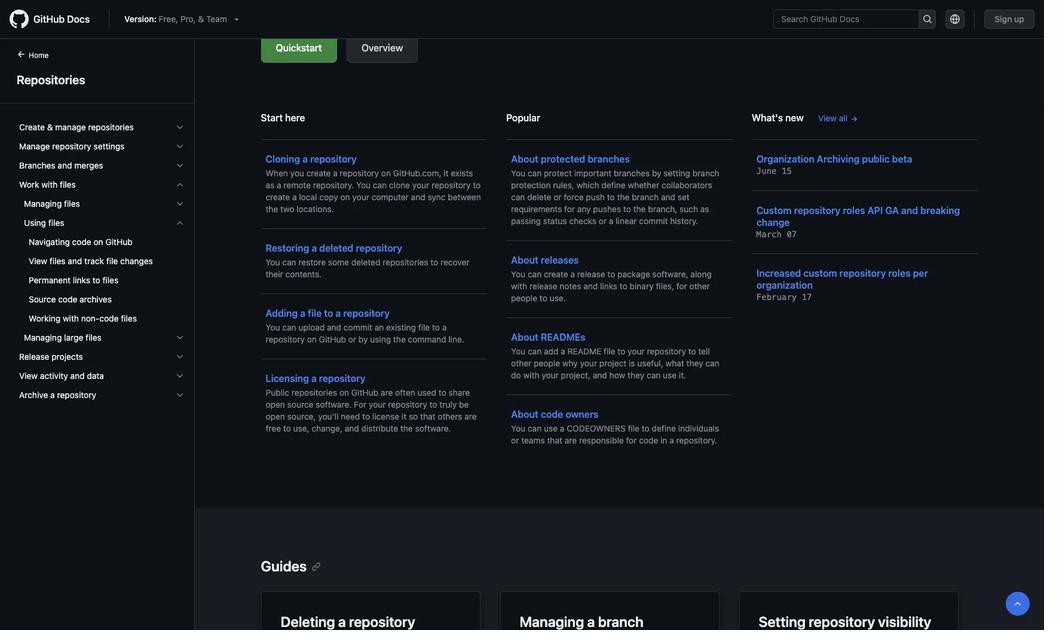 Task type: locate. For each thing, give the bounding box(es) containing it.
code left owners
[[541, 409, 563, 420]]

sc 9kayk9 0 image inside using files dropdown button
[[175, 218, 185, 228]]

0 vertical spatial people
[[511, 293, 538, 303]]

use up teams
[[544, 424, 558, 434]]

about protected branches you can protect important branches by setting branch protection rules, which define whether collaborators can delete or force push to the branch and set requirements for any pushes to the branch, such as passing status checks or a linear commit history.
[[511, 153, 720, 226]]

popular
[[507, 112, 541, 123]]

repository up what
[[647, 347, 686, 356]]

managing for managing files
[[24, 199, 62, 209]]

1 horizontal spatial repository.
[[677, 436, 718, 445]]

sc 9kayk9 0 image for archive a repository
[[175, 390, 185, 400]]

1 horizontal spatial &
[[198, 14, 204, 24]]

links inside 'link'
[[73, 275, 90, 285]]

view for view activity and data
[[19, 371, 38, 381]]

sc 9kayk9 0 image for managing files
[[175, 199, 185, 209]]

use inside about code owners you can use a codeowners file to define individuals or teams that are responsible for code in a repository.
[[544, 424, 558, 434]]

code inside navigating code on github link
[[72, 237, 91, 247]]

can up teams
[[528, 424, 542, 434]]

a right add
[[561, 347, 566, 356]]

1 sc 9kayk9 0 image from the top
[[175, 142, 185, 151]]

deleted
[[319, 242, 354, 254], [351, 257, 381, 267]]

cloning a repository when you create a repository on github.com, it exists as a remote repository. you can clone your repository to create a local copy on your computer and sync between the two locations.
[[266, 153, 481, 214]]

what
[[666, 358, 685, 368]]

1 horizontal spatial commit
[[639, 216, 668, 226]]

1 horizontal spatial that
[[547, 436, 563, 445]]

a up the notes
[[571, 269, 575, 279]]

for right responsible
[[626, 436, 637, 445]]

code up "view files and track file changes"
[[72, 237, 91, 247]]

and inside about readmes you can add a readme file to your repository to tell other people why your project is useful, what they can do with your project, and how they can use it.
[[593, 370, 607, 380]]

1 horizontal spatial links
[[600, 281, 618, 291]]

links down "view files and track file changes"
[[73, 275, 90, 285]]

about inside about code owners you can use a codeowners file to define individuals or teams that are responsible for code in a repository.
[[511, 409, 539, 420]]

contents.
[[286, 269, 322, 279]]

you up do
[[511, 347, 526, 356]]

others
[[438, 412, 463, 422]]

are
[[381, 388, 393, 398], [465, 412, 477, 422], [565, 436, 577, 445]]

can down releases
[[528, 269, 542, 279]]

adding
[[266, 308, 298, 319]]

roles inside increased custom repository roles per organization february 17
[[889, 268, 911, 279]]

0 horizontal spatial commit
[[344, 323, 373, 332]]

1 vertical spatial create
[[266, 192, 290, 202]]

1 vertical spatial use
[[544, 424, 558, 434]]

manage
[[55, 122, 86, 132]]

to down used
[[430, 400, 437, 410]]

view down navigating at the left
[[29, 256, 47, 266]]

0 horizontal spatial it
[[402, 412, 407, 422]]

1 vertical spatial other
[[511, 358, 532, 368]]

public
[[863, 153, 890, 165]]

0 vertical spatial they
[[687, 358, 704, 368]]

you down passing
[[511, 269, 526, 279]]

other up do
[[511, 358, 532, 368]]

0 vertical spatial commit
[[639, 216, 668, 226]]

can down adding
[[282, 323, 296, 332]]

1 managing from the top
[[24, 199, 62, 209]]

using
[[370, 335, 391, 344]]

2 vertical spatial create
[[544, 269, 569, 279]]

to up the pushes
[[607, 192, 615, 202]]

to left the recover
[[431, 257, 438, 267]]

0 vertical spatial branches
[[588, 153, 630, 165]]

you
[[511, 168, 526, 178], [356, 180, 371, 190], [266, 257, 280, 267], [511, 269, 526, 279], [266, 323, 280, 332], [511, 347, 526, 356], [511, 424, 526, 434]]

source code archives
[[29, 294, 112, 304]]

4 sc 9kayk9 0 image from the top
[[175, 352, 185, 362]]

the left two
[[266, 204, 278, 214]]

0 vertical spatial for
[[565, 204, 575, 214]]

sc 9kayk9 0 image for release projects
[[175, 352, 185, 362]]

with up managing files
[[41, 180, 58, 190]]

the up the 'linear'
[[634, 204, 646, 214]]

data
[[87, 371, 104, 381]]

files,
[[656, 281, 675, 291]]

&
[[198, 14, 204, 24], [47, 122, 53, 132]]

roles left per
[[889, 268, 911, 279]]

1 vertical spatial it
[[402, 412, 407, 422]]

sc 9kayk9 0 image inside branches and merges dropdown button
[[175, 161, 185, 170]]

can up the protection
[[528, 168, 542, 178]]

0 vertical spatial repositories
[[88, 122, 134, 132]]

0 horizontal spatial use
[[544, 424, 558, 434]]

0 vertical spatial that
[[420, 412, 436, 422]]

1 vertical spatial for
[[677, 281, 688, 291]]

0 horizontal spatial roles
[[843, 205, 866, 216]]

view for view files and track file changes
[[29, 256, 47, 266]]

5 sc 9kayk9 0 image from the top
[[175, 371, 185, 381]]

1 horizontal spatial are
[[465, 412, 477, 422]]

sc 9kayk9 0 image
[[175, 142, 185, 151], [175, 161, 185, 170], [175, 218, 185, 228], [175, 333, 185, 343], [175, 390, 185, 400]]

all
[[839, 113, 848, 123]]

view all link
[[819, 112, 859, 125]]

that inside about code owners you can use a codeowners file to define individuals or teams that are responsible for code in a repository.
[[547, 436, 563, 445]]

about for about protected branches
[[511, 153, 539, 165]]

0 vertical spatial define
[[602, 180, 626, 190]]

code
[[72, 237, 91, 247], [58, 294, 77, 304], [99, 314, 119, 324], [541, 409, 563, 420], [639, 436, 659, 445]]

repository down computer
[[356, 242, 403, 254]]

a up restore
[[312, 242, 317, 254]]

upload
[[299, 323, 325, 332]]

1 horizontal spatial repositories
[[292, 388, 337, 398]]

an
[[375, 323, 384, 332]]

0 vertical spatial managing
[[24, 199, 62, 209]]

repository up 07
[[795, 205, 841, 216]]

sc 9kayk9 0 image for using files
[[175, 218, 185, 228]]

such
[[680, 204, 698, 214]]

links inside about releases you can create a release to package software, along with release notes and links to binary files, for other people to use.
[[600, 281, 618, 291]]

increased custom repository roles per organization february 17
[[757, 268, 929, 302]]

0 horizontal spatial software.
[[316, 400, 352, 410]]

0 horizontal spatial as
[[266, 180, 275, 190]]

with down source code archives
[[63, 314, 79, 324]]

1 vertical spatial branch
[[632, 192, 659, 202]]

they
[[687, 358, 704, 368], [628, 370, 645, 380]]

repository up for
[[319, 373, 366, 384]]

with
[[41, 180, 58, 190], [511, 281, 528, 291], [63, 314, 79, 324], [524, 370, 540, 380]]

you'll
[[318, 412, 339, 422]]

a up command
[[442, 323, 447, 332]]

recover
[[441, 257, 470, 267]]

using files element containing navigating code on github
[[10, 233, 194, 328]]

repository inside manage repository settings dropdown button
[[52, 141, 91, 151]]

sc 9kayk9 0 image inside managing large files dropdown button
[[175, 333, 185, 343]]

0 vertical spatial roles
[[843, 205, 866, 216]]

to left tell
[[689, 347, 696, 356]]

your inside licensing a repository public repositories on github are often used to share open source software. for your repository to truly be open source, you'll need to license it so that others are free to use, change, and distribute the software.
[[369, 400, 386, 410]]

a inside dropdown button
[[50, 390, 55, 400]]

on inside using files element
[[94, 237, 103, 247]]

files down managing files
[[48, 218, 64, 228]]

repositories element
[[0, 48, 195, 629]]

create up two
[[266, 192, 290, 202]]

for inside about protected branches you can protect important branches by setting branch protection rules, which define whether collaborators can delete or force push to the branch and set requirements for any pushes to the branch, such as passing status checks or a linear commit history.
[[565, 204, 575, 214]]

2 sc 9kayk9 0 image from the top
[[175, 161, 185, 170]]

work with files button
[[14, 175, 190, 194]]

0 vertical spatial it
[[444, 168, 449, 178]]

2 horizontal spatial are
[[565, 436, 577, 445]]

to
[[473, 180, 481, 190], [607, 192, 615, 202], [624, 204, 631, 214], [431, 257, 438, 267], [608, 269, 616, 279], [93, 275, 100, 285], [620, 281, 628, 291], [540, 293, 548, 303], [324, 308, 333, 319], [432, 323, 440, 332], [618, 347, 626, 356], [689, 347, 696, 356], [439, 388, 447, 398], [430, 400, 437, 410], [362, 412, 370, 422], [283, 424, 291, 434], [642, 424, 650, 434]]

view activity and data button
[[14, 367, 190, 386]]

sc 9kayk9 0 image for view activity and data
[[175, 371, 185, 381]]

using files element containing using files
[[10, 213, 194, 328]]

it
[[444, 168, 449, 178], [402, 412, 407, 422]]

1 horizontal spatial roles
[[889, 268, 911, 279]]

2 using files element from the top
[[10, 233, 194, 328]]

1 vertical spatial people
[[534, 358, 560, 368]]

sc 9kayk9 0 image for create & manage repositories
[[175, 123, 185, 132]]

3 sc 9kayk9 0 image from the top
[[175, 199, 185, 209]]

with inside dropdown button
[[41, 180, 58, 190]]

links
[[73, 275, 90, 285], [600, 281, 618, 291]]

managing files
[[24, 199, 80, 209]]

to right codeowners
[[642, 424, 650, 434]]

are left often
[[381, 388, 393, 398]]

a down the pushes
[[609, 216, 614, 226]]

about left readmes
[[511, 332, 539, 343]]

local
[[299, 192, 317, 202]]

or left teams
[[511, 436, 519, 445]]

or inside adding a file to a repository you can upload and commit an existing file to a repository on github or by using the command line.
[[348, 335, 356, 344]]

4 about from the top
[[511, 409, 539, 420]]

on down 'upload'
[[307, 335, 317, 344]]

sc 9kayk9 0 image inside release projects dropdown button
[[175, 352, 185, 362]]

1 horizontal spatial other
[[690, 281, 710, 291]]

working with non-code files
[[29, 314, 137, 324]]

command
[[408, 335, 446, 344]]

you inside about code owners you can use a codeowners file to define individuals or teams that are responsible for code in a repository.
[[511, 424, 526, 434]]

by inside adding a file to a repository you can upload and commit an existing file to a repository on github or by using the command line.
[[359, 335, 368, 344]]

view inside dropdown button
[[19, 371, 38, 381]]

for down force
[[565, 204, 575, 214]]

1 about from the top
[[511, 153, 539, 165]]

and down manage repository settings
[[58, 161, 72, 170]]

0 vertical spatial &
[[198, 14, 204, 24]]

scroll to top image
[[1014, 599, 1023, 609]]

0 vertical spatial other
[[690, 281, 710, 291]]

2 vertical spatial are
[[565, 436, 577, 445]]

sc 9kayk9 0 image
[[175, 123, 185, 132], [175, 180, 185, 190], [175, 199, 185, 209], [175, 352, 185, 362], [175, 371, 185, 381]]

other inside about readmes you can add a readme file to your repository to tell other people why your project is useful, what they can do with your project, and how they can use it.
[[511, 358, 532, 368]]

their
[[266, 269, 283, 279]]

file up command
[[418, 323, 430, 332]]

0 vertical spatial open
[[266, 400, 285, 410]]

define up push
[[602, 180, 626, 190]]

by up whether
[[652, 168, 662, 178]]

managing down "working"
[[24, 333, 62, 343]]

file inside repositories element
[[106, 256, 118, 266]]

2 vertical spatial repositories
[[292, 388, 337, 398]]

per
[[914, 268, 929, 279]]

repository.
[[313, 180, 354, 190], [677, 436, 718, 445]]

the inside cloning a repository when you create a repository on github.com, it exists as a remote repository. you can clone your repository to create a local copy on your computer and sync between the two locations.
[[266, 204, 278, 214]]

archive a repository
[[19, 390, 96, 400]]

1 vertical spatial managing
[[24, 333, 62, 343]]

None search field
[[774, 10, 937, 29]]

managing inside managing large files dropdown button
[[24, 333, 62, 343]]

file up 'upload'
[[308, 308, 322, 319]]

source code archives link
[[14, 290, 190, 309]]

open down public on the left bottom of the page
[[266, 400, 285, 410]]

2 about from the top
[[511, 254, 539, 266]]

0 horizontal spatial repositories
[[88, 122, 134, 132]]

0 vertical spatial branch
[[693, 168, 720, 178]]

1 horizontal spatial it
[[444, 168, 449, 178]]

increased
[[757, 268, 801, 279]]

about releases you can create a release to package software, along with release notes and links to binary files, for other people to use.
[[511, 254, 712, 303]]

can inside about releases you can create a release to package software, along with release notes and links to binary files, for other people to use.
[[528, 269, 542, 279]]

1 using files element from the top
[[10, 213, 194, 328]]

search image
[[923, 14, 933, 24]]

1 vertical spatial by
[[359, 335, 368, 344]]

2 vertical spatial for
[[626, 436, 637, 445]]

0 vertical spatial deleted
[[319, 242, 354, 254]]

0 horizontal spatial branch
[[632, 192, 659, 202]]

create right you
[[307, 168, 331, 178]]

by inside about protected branches you can protect important branches by setting branch protection rules, which define whether collaborators can delete or force push to the branch and set requirements for any pushes to the branch, such as passing status checks or a linear commit history.
[[652, 168, 662, 178]]

so
[[409, 412, 418, 422]]

about readmes you can add a readme file to your repository to tell other people why your project is useful, what they can do with your project, and how they can use it.
[[511, 332, 720, 380]]

you up the protection
[[511, 168, 526, 178]]

0 horizontal spatial that
[[420, 412, 436, 422]]

2 managing from the top
[[24, 333, 62, 343]]

a up copy
[[333, 168, 338, 178]]

1 vertical spatial software.
[[415, 424, 451, 434]]

using files element
[[10, 213, 194, 328], [10, 233, 194, 328]]

and inside licensing a repository public repositories on github are often used to share open source software. for your repository to truly be open source, you'll need to license it so that others are free to use, change, and distribute the software.
[[345, 424, 359, 434]]

1 sc 9kayk9 0 image from the top
[[175, 123, 185, 132]]

0 horizontal spatial for
[[565, 204, 575, 214]]

release
[[578, 269, 605, 279], [530, 281, 558, 291]]

files down work with files
[[64, 199, 80, 209]]

people left "use."
[[511, 293, 538, 303]]

overview
[[362, 42, 403, 54]]

custom
[[804, 268, 838, 279]]

1 vertical spatial commit
[[344, 323, 373, 332]]

they down tell
[[687, 358, 704, 368]]

june 15 element
[[757, 166, 792, 176]]

and left 'data'
[[70, 371, 85, 381]]

managing for managing large files
[[24, 333, 62, 343]]

and inside adding a file to a repository you can upload and commit an existing file to a repository on github or by using the command line.
[[327, 323, 342, 332]]

3 about from the top
[[511, 332, 539, 343]]

as inside about protected branches you can protect important branches by setting branch protection rules, which define whether collaborators can delete or force push to the branch and set requirements for any pushes to the branch, such as passing status checks or a linear commit history.
[[701, 204, 710, 214]]

about
[[511, 153, 539, 165], [511, 254, 539, 266], [511, 332, 539, 343], [511, 409, 539, 420]]

1 horizontal spatial as
[[701, 204, 710, 214]]

work with files element containing managing files
[[10, 194, 194, 347]]

manage
[[19, 141, 50, 151]]

with inside about readmes you can add a readme file to your repository to tell other people why your project is useful, what they can do with your project, and how they can use it.
[[524, 370, 540, 380]]

managing inside managing files dropdown button
[[24, 199, 62, 209]]

files up permanent
[[50, 256, 66, 266]]

march 07 element
[[757, 229, 797, 239]]

2 horizontal spatial for
[[677, 281, 688, 291]]

repositories up the source
[[292, 388, 337, 398]]

software. down others
[[415, 424, 451, 434]]

1 vertical spatial as
[[701, 204, 710, 214]]

github docs link
[[10, 10, 99, 29]]

readmes
[[541, 332, 586, 343]]

api
[[868, 205, 883, 216]]

with inside about releases you can create a release to package software, along with release notes and links to binary files, for other people to use.
[[511, 281, 528, 291]]

that right teams
[[547, 436, 563, 445]]

1 vertical spatial roles
[[889, 268, 911, 279]]

1 work with files element from the top
[[10, 175, 194, 347]]

important
[[574, 168, 612, 178]]

1 horizontal spatial release
[[578, 269, 605, 279]]

github down 'upload'
[[319, 335, 346, 344]]

sc 9kayk9 0 image inside work with files dropdown button
[[175, 180, 185, 190]]

branches and merges
[[19, 161, 103, 170]]

change,
[[312, 424, 343, 434]]

using files button
[[14, 213, 190, 233]]

repository down the view activity and data
[[57, 390, 96, 400]]

1 vertical spatial that
[[547, 436, 563, 445]]

1 horizontal spatial software.
[[415, 424, 451, 434]]

work with files element
[[10, 175, 194, 347], [10, 194, 194, 347]]

0 horizontal spatial repository.
[[313, 180, 354, 190]]

repository down adding
[[266, 335, 305, 344]]

commit down branch,
[[639, 216, 668, 226]]

& right pro,
[[198, 14, 204, 24]]

branches up important
[[588, 153, 630, 165]]

5 sc 9kayk9 0 image from the top
[[175, 390, 185, 400]]

2 sc 9kayk9 0 image from the top
[[175, 180, 185, 190]]

2 vertical spatial view
[[19, 371, 38, 381]]

about inside about releases you can create a release to package software, along with release notes and links to binary files, for other people to use.
[[511, 254, 539, 266]]

1 horizontal spatial define
[[652, 424, 676, 434]]

code inside source code archives link
[[58, 294, 77, 304]]

code inside working with non-code files link
[[99, 314, 119, 324]]

1 horizontal spatial create
[[307, 168, 331, 178]]

it left exists
[[444, 168, 449, 178]]

organization
[[757, 153, 815, 165]]

and right ga
[[902, 205, 919, 216]]

can left add
[[528, 347, 542, 356]]

2 work with files element from the top
[[10, 194, 194, 347]]

you up teams
[[511, 424, 526, 434]]

0 horizontal spatial links
[[73, 275, 90, 285]]

software,
[[653, 269, 689, 279]]

sc 9kayk9 0 image inside the view activity and data dropdown button
[[175, 371, 185, 381]]

sc 9kayk9 0 image inside archive a repository dropdown button
[[175, 390, 185, 400]]

sc 9kayk9 0 image inside managing files dropdown button
[[175, 199, 185, 209]]

about inside about protected branches you can protect important branches by setting branch protection rules, which define whether collaborators can delete or force push to the branch and set requirements for any pushes to the branch, such as passing status checks or a linear commit history.
[[511, 153, 539, 165]]

1 vertical spatial &
[[47, 122, 53, 132]]

manage repository settings button
[[14, 137, 190, 156]]

0 vertical spatial repository.
[[313, 180, 354, 190]]

when
[[266, 168, 288, 178]]

0 vertical spatial release
[[578, 269, 605, 279]]

about inside about readmes you can add a readme file to your repository to tell other people why your project is useful, what they can do with your project, and how they can use it.
[[511, 332, 539, 343]]

1 vertical spatial open
[[266, 412, 285, 422]]

branches up whether
[[614, 168, 650, 178]]

teams
[[522, 436, 545, 445]]

as inside cloning a repository when you create a repository on github.com, it exists as a remote repository. you can clone your repository to create a local copy on your computer and sync between the two locations.
[[266, 180, 275, 190]]

1 horizontal spatial use
[[663, 370, 677, 380]]

using files element for managing files
[[10, 213, 194, 328]]

responsible
[[579, 436, 624, 445]]

and up branch,
[[661, 192, 676, 202]]

repositories left the recover
[[383, 257, 428, 267]]

software. up the you'll
[[316, 400, 352, 410]]

are down codeowners
[[565, 436, 577, 445]]

1 horizontal spatial for
[[626, 436, 637, 445]]

repository inside increased custom repository roles per organization february 17
[[840, 268, 886, 279]]

on right copy
[[341, 192, 350, 202]]

create & manage repositories button
[[14, 118, 190, 137]]

and inside cloning a repository when you create a repository on github.com, it exists as a remote repository. you can clone your repository to create a local copy on your computer and sync between the two locations.
[[411, 192, 426, 202]]

code for about
[[541, 409, 563, 420]]

other down along
[[690, 281, 710, 291]]

code down permanent links to files
[[58, 294, 77, 304]]

restoring
[[266, 242, 309, 254]]

2 horizontal spatial create
[[544, 269, 569, 279]]

on inside licensing a repository public repositories on github are often used to share open source software. for your repository to truly be open source, you'll need to license it so that others are free to use, change, and distribute the software.
[[340, 388, 349, 398]]

create down releases
[[544, 269, 569, 279]]

team
[[206, 14, 227, 24]]

you inside about releases you can create a release to package software, along with release notes and links to binary files, for other people to use.
[[511, 269, 526, 279]]

1 vertical spatial define
[[652, 424, 676, 434]]

are inside about code owners you can use a codeowners file to define individuals or teams that are responsible for code in a repository.
[[565, 436, 577, 445]]

3 sc 9kayk9 0 image from the top
[[175, 218, 185, 228]]

0 vertical spatial view
[[819, 113, 837, 123]]

0 horizontal spatial other
[[511, 358, 532, 368]]

adding a file to a repository you can upload and commit an existing file to a repository on github or by using the command line.
[[266, 308, 465, 344]]

by
[[652, 168, 662, 178], [359, 335, 368, 344]]

releases
[[541, 254, 579, 266]]

with left the notes
[[511, 281, 528, 291]]

can inside adding a file to a repository you can upload and commit an existing file to a repository on github or by using the command line.
[[282, 323, 296, 332]]

1 vertical spatial view
[[29, 256, 47, 266]]

2 horizontal spatial repositories
[[383, 257, 428, 267]]

0 vertical spatial by
[[652, 168, 662, 178]]

setting
[[664, 168, 691, 178]]

use
[[663, 370, 677, 380], [544, 424, 558, 434]]

linear
[[616, 216, 637, 226]]

0 horizontal spatial by
[[359, 335, 368, 344]]

file right track
[[106, 256, 118, 266]]

working
[[29, 314, 61, 324]]

why
[[563, 358, 578, 368]]

0 vertical spatial as
[[266, 180, 275, 190]]

4 sc 9kayk9 0 image from the top
[[175, 333, 185, 343]]

it.
[[679, 370, 687, 380]]

1 vertical spatial they
[[628, 370, 645, 380]]

repositories inside licensing a repository public repositories on github are often used to share open source software. for your repository to truly be open source, you'll need to license it so that others are free to use, change, and distribute the software.
[[292, 388, 337, 398]]

work with files element containing work with files
[[10, 175, 194, 347]]

files down view files and track file changes link
[[103, 275, 118, 285]]

permanent links to files
[[29, 275, 118, 285]]

0 horizontal spatial are
[[381, 388, 393, 398]]

github left docs
[[33, 13, 65, 25]]

1 vertical spatial are
[[465, 412, 477, 422]]

0 vertical spatial use
[[663, 370, 677, 380]]

about up teams
[[511, 409, 539, 420]]

repositories
[[17, 72, 85, 86]]

release up "use."
[[530, 281, 558, 291]]

can
[[528, 168, 542, 178], [373, 180, 387, 190], [511, 192, 525, 202], [282, 257, 296, 267], [528, 269, 542, 279], [282, 323, 296, 332], [528, 347, 542, 356], [706, 358, 720, 368], [647, 370, 661, 380], [528, 424, 542, 434]]

on up need
[[340, 388, 349, 398]]

0 horizontal spatial release
[[530, 281, 558, 291]]

on inside adding a file to a repository you can upload and commit an existing file to a repository on github or by using the command line.
[[307, 335, 317, 344]]

0 horizontal spatial &
[[47, 122, 53, 132]]

repository. up copy
[[313, 180, 354, 190]]

use left it.
[[663, 370, 677, 380]]

file inside about readmes you can add a readme file to your repository to tell other people why your project is useful, what they can do with your project, and how they can use it.
[[604, 347, 616, 356]]

the inside licensing a repository public repositories on github are often used to share open source software. for your repository to truly be open source, you'll need to license it so that others are free to use, change, and distribute the software.
[[401, 424, 413, 434]]

github inside adding a file to a repository you can upload and commit an existing file to a repository on github or by using the command line.
[[319, 335, 346, 344]]

0 horizontal spatial they
[[628, 370, 645, 380]]

work with files
[[19, 180, 76, 190]]

tooltip
[[1006, 592, 1030, 616]]

0 horizontal spatial define
[[602, 180, 626, 190]]

1 vertical spatial repositories
[[383, 257, 428, 267]]

1 vertical spatial repository.
[[677, 436, 718, 445]]

deleted right some
[[351, 257, 381, 267]]

1 horizontal spatial by
[[652, 168, 662, 178]]

branch down whether
[[632, 192, 659, 202]]



Task type: vqa. For each thing, say whether or not it's contained in the screenshot.
©
no



Task type: describe. For each thing, give the bounding box(es) containing it.
people inside about releases you can create a release to package software, along with release notes and links to binary files, for other people to use.
[[511, 293, 538, 303]]

repository up copy
[[310, 153, 357, 165]]

readme
[[568, 347, 602, 356]]

which
[[577, 180, 600, 190]]

repository inside about readmes you can add a readme file to your repository to tell other people why your project is useful, what they can do with your project, and how they can use it.
[[647, 347, 686, 356]]

1 vertical spatial branches
[[614, 168, 650, 178]]

a right in
[[670, 436, 674, 445]]

a inside restoring a deleted repository you can restore some deleted repositories to recover their contents.
[[312, 242, 317, 254]]

or inside about code owners you can use a codeowners file to define individuals or teams that are responsible for code in a repository.
[[511, 436, 519, 445]]

activity
[[40, 371, 68, 381]]

sc 9kayk9 0 image for branches and merges
[[175, 161, 185, 170]]

and inside the custom repository roles api ga and breaking change march 07
[[902, 205, 919, 216]]

code left in
[[639, 436, 659, 445]]

a inside about protected branches you can protect important branches by setting branch protection rules, which define whether collaborators can delete or force push to the branch and set requirements for any pushes to the branch, such as passing status checks or a linear commit history.
[[609, 216, 614, 226]]

manage repository settings
[[19, 141, 125, 151]]

1 vertical spatial release
[[530, 281, 558, 291]]

repository inside the custom repository roles api ga and breaking change march 07
[[795, 205, 841, 216]]

github docs
[[33, 13, 90, 25]]

permanent links to files link
[[14, 271, 190, 290]]

files inside 'link'
[[103, 275, 118, 285]]

you
[[290, 168, 304, 178]]

any
[[578, 204, 591, 214]]

truly
[[440, 400, 457, 410]]

to left package
[[608, 269, 616, 279]]

to up 'upload'
[[324, 308, 333, 319]]

a down some
[[336, 308, 341, 319]]

useful,
[[638, 358, 664, 368]]

sc 9kayk9 0 image for manage repository settings
[[175, 142, 185, 151]]

to left "use."
[[540, 293, 548, 303]]

release projects button
[[14, 347, 190, 367]]

you inside about protected branches you can protect important branches by setting branch protection rules, which define whether collaborators can delete or force push to the branch and set requirements for any pushes to the branch, such as passing status checks or a linear commit history.
[[511, 168, 526, 178]]

to right the free
[[283, 424, 291, 434]]

guides link
[[261, 558, 321, 575]]

repository down exists
[[432, 180, 471, 190]]

a down remote
[[292, 192, 297, 202]]

you inside cloning a repository when you create a repository on github.com, it exists as a remote repository. you can clone your repository to create a local copy on your computer and sync between the two locations.
[[356, 180, 371, 190]]

project
[[600, 358, 627, 368]]

licensing
[[266, 373, 309, 384]]

1 horizontal spatial they
[[687, 358, 704, 368]]

files down branches and merges
[[60, 180, 76, 190]]

0 horizontal spatial create
[[266, 192, 290, 202]]

code for navigating
[[72, 237, 91, 247]]

a left codeowners
[[560, 424, 565, 434]]

define inside about code owners you can use a codeowners file to define individuals or teams that are responsible for code in a repository.
[[652, 424, 676, 434]]

working with non-code files link
[[14, 309, 190, 328]]

is
[[629, 358, 635, 368]]

your down github.com,
[[412, 180, 430, 190]]

organization
[[757, 280, 813, 291]]

1 open from the top
[[266, 400, 285, 410]]

to down for
[[362, 412, 370, 422]]

package
[[618, 269, 650, 279]]

people inside about readmes you can add a readme file to your repository to tell other people why your project is useful, what they can do with your project, and how they can use it.
[[534, 358, 560, 368]]

repository inside archive a repository dropdown button
[[57, 390, 96, 400]]

1 vertical spatial deleted
[[351, 257, 381, 267]]

17
[[802, 292, 812, 302]]

create
[[19, 122, 45, 132]]

pro,
[[181, 14, 196, 24]]

can inside about code owners you can use a codeowners file to define individuals or teams that are responsible for code in a repository.
[[528, 424, 542, 434]]

version: free, pro, & team
[[124, 14, 227, 24]]

or down the pushes
[[599, 216, 607, 226]]

view files and track file changes link
[[14, 252, 190, 271]]

use inside about readmes you can add a readme file to your repository to tell other people why your project is useful, what they can do with your project, and how they can use it.
[[663, 370, 677, 380]]

repository down often
[[388, 400, 427, 410]]

repository. inside about code owners you can use a codeowners file to define individuals or teams that are responsible for code in a repository.
[[677, 436, 718, 445]]

project,
[[561, 370, 591, 380]]

a down when
[[277, 180, 281, 190]]

it inside cloning a repository when you create a repository on github.com, it exists as a remote repository. you can clone your repository to create a local copy on your computer and sync between the two locations.
[[444, 168, 449, 178]]

files down "non-"
[[86, 333, 101, 343]]

other inside about releases you can create a release to package software, along with release notes and links to binary files, for other people to use.
[[690, 281, 710, 291]]

license
[[372, 412, 400, 422]]

and inside about protected branches you can protect important branches by setting branch protection rules, which define whether collaborators can delete or force push to the branch and set requirements for any pushes to the branch, such as passing status checks or a linear commit history.
[[661, 192, 676, 202]]

rules,
[[553, 180, 575, 190]]

triangle down image
[[232, 14, 241, 24]]

to inside cloning a repository when you create a repository on github.com, it exists as a remote repository. you can clone your repository to create a local copy on your computer and sync between the two locations.
[[473, 180, 481, 190]]

you inside restoring a deleted repository you can restore some deleted repositories to recover their contents.
[[266, 257, 280, 267]]

sc 9kayk9 0 image for work with files
[[175, 180, 185, 190]]

set
[[678, 192, 690, 202]]

breaking
[[921, 205, 961, 216]]

your up is
[[628, 347, 645, 356]]

branch,
[[648, 204, 678, 214]]

repository up computer
[[340, 168, 379, 178]]

archives
[[80, 294, 112, 304]]

quickstart
[[276, 42, 322, 54]]

define inside about protected branches you can protect important branches by setting branch protection rules, which define whether collaborators can delete or force push to the branch and set requirements for any pushes to the branch, such as passing status checks or a linear commit history.
[[602, 180, 626, 190]]

repositories link
[[14, 71, 180, 88]]

the up the pushes
[[617, 192, 630, 202]]

your down readme
[[580, 358, 597, 368]]

distribute
[[362, 424, 398, 434]]

repository inside restoring a deleted repository you can restore some deleted repositories to recover their contents.
[[356, 242, 403, 254]]

a up 'upload'
[[300, 308, 306, 319]]

computer
[[372, 192, 409, 202]]

it inside licensing a repository public repositories on github are often used to share open source software. for your repository to truly be open source, you'll need to license it so that others are free to use, change, and distribute the software.
[[402, 412, 407, 422]]

github inside repositories element
[[106, 237, 133, 247]]

repositories inside create & manage repositories dropdown button
[[88, 122, 134, 132]]

share
[[449, 388, 470, 398]]

to up the 'linear'
[[624, 204, 631, 214]]

and up permanent links to files
[[68, 256, 82, 266]]

navigating
[[29, 237, 70, 247]]

used
[[418, 388, 437, 398]]

& inside dropdown button
[[47, 122, 53, 132]]

force
[[564, 192, 584, 202]]

to up project
[[618, 347, 626, 356]]

licensing a repository public repositories on github are often used to share open source software. for your repository to truly be open source, you'll need to license it so that others are free to use, change, and distribute the software.
[[266, 373, 477, 434]]

files down source code archives link
[[121, 314, 137, 324]]

Search GitHub Docs search field
[[774, 10, 919, 28]]

restoring a deleted repository you can restore some deleted repositories to recover their contents.
[[266, 242, 470, 279]]

what's new
[[752, 112, 804, 123]]

view activity and data
[[19, 371, 104, 381]]

on up clone
[[381, 168, 391, 178]]

can inside cloning a repository when you create a repository on github.com, it exists as a remote repository. you can clone your repository to create a local copy on your computer and sync between the two locations.
[[373, 180, 387, 190]]

for inside about releases you can create a release to package software, along with release notes and links to binary files, for other people to use.
[[677, 281, 688, 291]]

use,
[[293, 424, 310, 434]]

repository. inside cloning a repository when you create a repository on github.com, it exists as a remote repository. you can clone your repository to create a local copy on your computer and sync between the two locations.
[[313, 180, 354, 190]]

0 vertical spatial create
[[307, 168, 331, 178]]

codeowners
[[567, 424, 626, 434]]

to down package
[[620, 281, 628, 291]]

create inside about releases you can create a release to package software, along with release notes and links to binary files, for other people to use.
[[544, 269, 569, 279]]

february 17 element
[[757, 292, 812, 302]]

view for view all
[[819, 113, 837, 123]]

roles inside the custom repository roles api ga and breaking change march 07
[[843, 205, 866, 216]]

permanent
[[29, 275, 71, 285]]

can down the protection
[[511, 192, 525, 202]]

your left computer
[[352, 192, 370, 202]]

commit inside about protected branches you can protect important branches by setting branch protection rules, which define whether collaborators can delete or force push to the branch and set requirements for any pushes to the branch, such as passing status checks or a linear commit history.
[[639, 216, 668, 226]]

a up you
[[303, 153, 308, 165]]

for inside about code owners you can use a codeowners file to define individuals or teams that are responsible for code in a repository.
[[626, 436, 637, 445]]

to up command
[[432, 323, 440, 332]]

checks
[[569, 216, 597, 226]]

you inside adding a file to a repository you can upload and commit an existing file to a repository on github or by using the command line.
[[266, 323, 280, 332]]

large
[[64, 333, 83, 343]]

work
[[19, 180, 39, 190]]

to inside restoring a deleted repository you can restore some deleted repositories to recover their contents.
[[431, 257, 438, 267]]

the inside adding a file to a repository you can upload and commit an existing file to a repository on github or by using the command line.
[[393, 335, 406, 344]]

passing
[[511, 216, 541, 226]]

pushes
[[593, 204, 621, 214]]

tell
[[699, 347, 710, 356]]

archive
[[19, 390, 48, 400]]

how
[[610, 370, 626, 380]]

can inside restoring a deleted repository you can restore some deleted repositories to recover their contents.
[[282, 257, 296, 267]]

can down useful,
[[647, 370, 661, 380]]

can down tell
[[706, 358, 720, 368]]

owners
[[566, 409, 599, 420]]

or down rules,
[[554, 192, 562, 202]]

github inside licensing a repository public repositories on github are often used to share open source software. for your repository to truly be open source, you'll need to license it so that others are free to use, change, and distribute the software.
[[352, 388, 379, 398]]

create & manage repositories
[[19, 122, 134, 132]]

sc 9kayk9 0 image for managing large files
[[175, 333, 185, 343]]

projects
[[52, 352, 83, 362]]

custom repository roles api ga and breaking change march 07
[[757, 205, 961, 239]]

add
[[544, 347, 559, 356]]

be
[[459, 400, 469, 410]]

a inside about releases you can create a release to package software, along with release notes and links to binary files, for other people to use.
[[571, 269, 575, 279]]

you inside about readmes you can add a readme file to your repository to tell other people why your project is useful, what they can do with your project, and how they can use it.
[[511, 347, 526, 356]]

repositories inside restoring a deleted repository you can restore some deleted repositories to recover their contents.
[[383, 257, 428, 267]]

free,
[[159, 14, 178, 24]]

quickstart link
[[261, 33, 337, 63]]

0 vertical spatial are
[[381, 388, 393, 398]]

here
[[285, 112, 305, 123]]

archive a repository button
[[14, 386, 190, 405]]

track
[[84, 256, 104, 266]]

protected
[[541, 153, 586, 165]]

about code owners you can use a codeowners file to define individuals or teams that are responsible for code in a repository.
[[511, 409, 719, 445]]

to up truly
[[439, 388, 447, 398]]

view files and track file changes
[[29, 256, 153, 266]]

code for source
[[58, 294, 77, 304]]

file inside about code owners you can use a codeowners file to define individuals or teams that are responsible for code in a repository.
[[628, 424, 640, 434]]

2 open from the top
[[266, 412, 285, 422]]

your down add
[[542, 370, 559, 380]]

source
[[287, 400, 314, 410]]

a inside licensing a repository public repositories on github are often used to share open source software. for your repository to truly be open source, you'll need to license it so that others are free to use, change, and distribute the software.
[[311, 373, 317, 384]]

and inside about releases you can create a release to package software, along with release notes and links to binary files, for other people to use.
[[584, 281, 598, 291]]

to inside 'link'
[[93, 275, 100, 285]]

clone
[[389, 180, 410, 190]]

using files element for using files
[[10, 233, 194, 328]]

a inside about readmes you can add a readme file to your repository to tell other people why your project is useful, what they can do with your project, and how they can use it.
[[561, 347, 566, 356]]

about for about releases
[[511, 254, 539, 266]]

0 vertical spatial software.
[[316, 400, 352, 410]]

sign up
[[995, 14, 1025, 24]]

1 horizontal spatial branch
[[693, 168, 720, 178]]

repository up an
[[343, 308, 390, 319]]

sign
[[995, 14, 1013, 24]]

history.
[[670, 216, 699, 226]]

branches and merges button
[[14, 156, 190, 175]]

release
[[19, 352, 49, 362]]

often
[[395, 388, 416, 398]]

notes
[[560, 281, 581, 291]]

some
[[328, 257, 349, 267]]

delete
[[528, 192, 552, 202]]

about for about readmes
[[511, 332, 539, 343]]

select language: current language is english image
[[951, 14, 960, 24]]

sign up link
[[985, 10, 1035, 29]]

custom
[[757, 205, 792, 216]]

commit inside adding a file to a repository you can upload and commit an existing file to a repository on github or by using the command line.
[[344, 323, 373, 332]]

to inside about code owners you can use a codeowners file to define individuals or teams that are responsible for code in a repository.
[[642, 424, 650, 434]]

about for about code owners
[[511, 409, 539, 420]]

that inside licensing a repository public repositories on github are often used to share open source software. for your repository to truly be open source, you'll need to license it so that others are free to use, change, and distribute the software.
[[420, 412, 436, 422]]

need
[[341, 412, 360, 422]]

binary
[[630, 281, 654, 291]]



